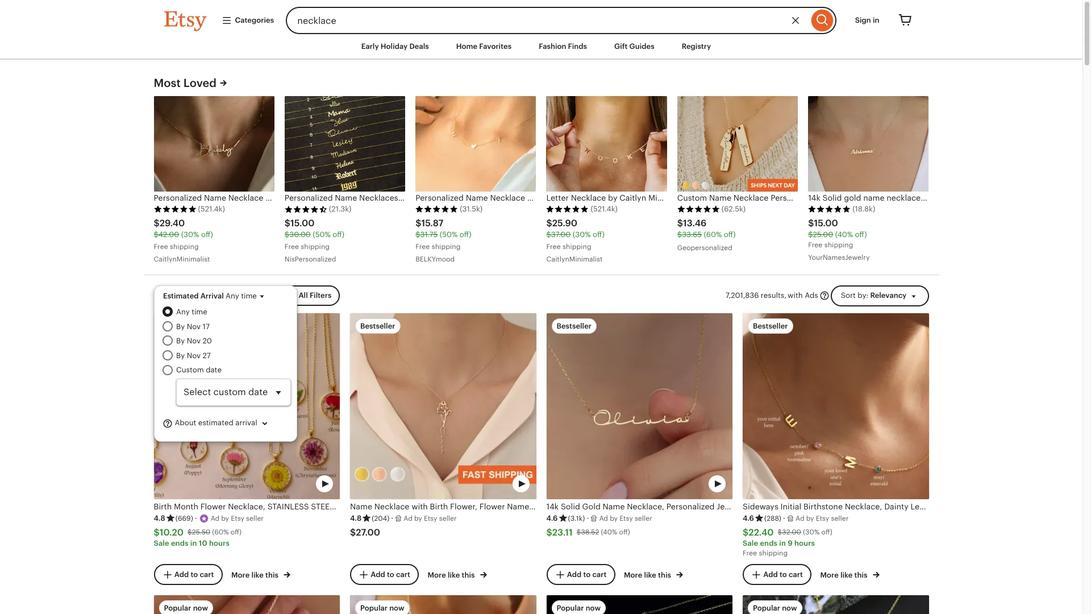 Task type: locate. For each thing, give the bounding box(es) containing it.
off) for $ 22.40 $ 32.00 (30% off) sale ends in 9 hours free shipping
[[822, 529, 833, 536]]

17
[[203, 322, 210, 331]]

1 horizontal spatial sale
[[743, 539, 759, 548]]

42.00
[[158, 231, 179, 239]]

bestseller
[[164, 322, 199, 330], [361, 322, 396, 330], [557, 322, 592, 330], [754, 322, 788, 330]]

1 vertical spatial nov
[[187, 337, 201, 345]]

shipping for $ 15.87 $ 31.75 (50% off) free shipping belkymood
[[432, 243, 461, 251]]

off) down (62.5k)
[[724, 231, 736, 239]]

13.46
[[684, 218, 707, 229]]

off) for $ 23.11 $ 38.52 (40% off)
[[620, 529, 631, 536]]

4 etsy from the left
[[816, 514, 830, 522]]

about estimated arrival
[[173, 419, 257, 427]]

deals
[[410, 42, 429, 51]]

off) inside $ 29.40 $ 42.00 (30% off) free shipping caitlynminimalist
[[201, 231, 213, 239]]

5 out of 5 stars image up the 13.46
[[678, 205, 720, 213]]

personalized name necklace - initial necklace - letter necklace - custom necklace - wife gifts - gifts for mom - minimalist- christmas  gift image
[[416, 96, 537, 192]]

1 horizontal spatial caitlynminimalist
[[547, 255, 603, 263]]

arrival
[[201, 292, 224, 300]]

0 horizontal spatial ends
[[171, 539, 189, 548]]

seller for 10.20
[[246, 514, 264, 522]]

like for 23.11
[[645, 571, 657, 579]]

a
[[211, 514, 215, 522], [404, 514, 409, 522], [600, 514, 604, 522], [796, 514, 801, 522]]

1 horizontal spatial (30%
[[573, 231, 591, 239]]

3 more like this link from the left
[[624, 569, 684, 581]]

sideways initial birthstone necklace,  dainty letter necklace, personalized necklace, birthday gifts for her image
[[743, 313, 930, 499]]

banner
[[144, 0, 940, 34]]

off) right 37.00
[[593, 231, 605, 239]]

1 more like this from the left
[[231, 571, 280, 579]]

0 vertical spatial any
[[226, 292, 239, 300]]

ends down 10.20
[[171, 539, 189, 548]]

in right sign
[[873, 16, 880, 24]]

27.00
[[356, 527, 380, 538]]

3 a from the left
[[600, 514, 604, 522]]

more up sun flower necklace, name necklace, sun flower name necklace, dainty necklace, personalized necklace, mothers day gift, gifts for her image
[[231, 571, 250, 579]]

date
[[206, 365, 222, 374]]

3 popular now from the left
[[557, 604, 601, 612]]

4 a d b y etsy seller from the left
[[796, 514, 849, 522]]

4 · from the left
[[784, 514, 786, 522]]

1 seller from the left
[[246, 514, 264, 522]]

shipping inside $ 29.40 $ 42.00 (30% off) free shipping caitlynminimalist
[[170, 243, 199, 251]]

2 sale from the left
[[743, 539, 759, 548]]

by inside "link"
[[176, 351, 185, 360]]

4 this from the left
[[855, 571, 868, 579]]

1 hours from the left
[[209, 539, 230, 548]]

1 horizontal spatial 4.6
[[743, 514, 755, 522]]

shipping for $ 15.00 $ 25.00 (40% off) free shipping yournamesjewelry
[[825, 241, 854, 249]]

(50% inside the $ 15.00 $ 30.00 (50% off) free shipping nispersonalized
[[313, 231, 331, 239]]

4 cart from the left
[[789, 570, 803, 579]]

(30% inside $ 29.40 $ 42.00 (30% off) free shipping caitlynminimalist
[[181, 231, 199, 239]]

etsy up $ 22.40 $ 32.00 (30% off) sale ends in 9 hours free shipping
[[816, 514, 830, 522]]

with
[[788, 291, 803, 300]]

bestseller for (669)
[[164, 322, 199, 330]]

$
[[154, 218, 160, 229], [285, 218, 291, 229], [416, 218, 422, 229], [547, 218, 553, 229], [678, 218, 684, 229], [809, 218, 815, 229], [154, 231, 158, 239], [285, 231, 290, 239], [416, 231, 421, 239], [547, 231, 552, 239], [678, 231, 682, 239], [809, 231, 813, 239], [154, 527, 160, 538], [350, 527, 356, 538], [547, 527, 553, 538], [743, 527, 749, 538], [188, 529, 192, 536], [577, 529, 581, 536], [778, 529, 783, 536]]

in
[[873, 16, 880, 24], [190, 539, 197, 548], [780, 539, 787, 548]]

free down 31.75
[[416, 243, 430, 251]]

0 horizontal spatial time
[[192, 308, 208, 316]]

3 a d b y etsy seller from the left
[[600, 514, 653, 522]]

sale down 22.40
[[743, 539, 759, 548]]

7,201,836
[[726, 291, 759, 300]]

hours for 10.20
[[209, 539, 230, 548]]

4.6 up 22.40
[[743, 514, 755, 522]]

add to cart for 23.11
[[567, 570, 607, 579]]

off) inside $ 22.40 $ 32.00 (30% off) sale ends in 9 hours free shipping
[[822, 529, 833, 536]]

add for 22.40
[[764, 570, 778, 579]]

add to cart button down 9
[[743, 564, 812, 585]]

etsy up '$ 23.11 $ 38.52 (40% off)'
[[620, 514, 633, 522]]

by down by nov 17
[[176, 337, 185, 345]]

y
[[226, 514, 229, 522], [419, 514, 422, 522], [614, 514, 618, 522], [811, 514, 815, 522]]

sale for 10.20
[[154, 539, 169, 548]]

0 horizontal spatial (50%
[[313, 231, 331, 239]]

2 horizontal spatial (30%
[[804, 529, 820, 536]]

4 more like this link from the left
[[821, 569, 880, 581]]

1 horizontal spatial 4.8
[[350, 514, 362, 522]]

in for 22.40
[[780, 539, 787, 548]]

4.6
[[547, 514, 558, 522], [743, 514, 755, 522]]

25.90
[[553, 218, 578, 229]]

a d b y etsy seller for 22.40
[[796, 514, 849, 522]]

off) down (21.3k)
[[333, 231, 345, 239]]

1 vertical spatial (60%
[[212, 529, 229, 536]]

add down $ 22.40 $ 32.00 (30% off) sale ends in 9 hours free shipping
[[764, 570, 778, 579]]

registry
[[682, 42, 712, 51]]

15.00 for 25.00
[[815, 218, 839, 229]]

3 · from the left
[[587, 514, 589, 522]]

(50% inside $ 15.87 $ 31.75 (50% off) free shipping belkymood
[[440, 231, 458, 239]]

4.8 for (204)
[[350, 514, 362, 522]]

1 horizontal spatial 15.00
[[815, 218, 839, 229]]

(40% for 23.11
[[601, 529, 618, 536]]

5 5 out of 5 stars image from the left
[[809, 205, 851, 213]]

by up custom
[[176, 351, 185, 360]]

hours right 10
[[209, 539, 230, 548]]

free down 42.00
[[154, 243, 168, 251]]

1 15.00 from the left
[[291, 218, 315, 229]]

by down any time
[[176, 322, 185, 331]]

· for 22.40
[[784, 514, 786, 522]]

1 horizontal spatial (50%
[[440, 231, 458, 239]]

off) inside the $ 15.00 $ 30.00 (50% off) free shipping nispersonalized
[[333, 231, 345, 239]]

1 add from the left
[[174, 570, 189, 579]]

estimated
[[198, 419, 234, 427]]

b for 10.20
[[221, 514, 226, 522]]

y for 23.11
[[614, 514, 618, 522]]

free down 30.00 on the left top
[[285, 243, 299, 251]]

bestseller for (3.1k)
[[557, 322, 592, 330]]

0 horizontal spatial in
[[190, 539, 197, 548]]

2 d from the left
[[408, 514, 413, 522]]

b up '$ 23.11 $ 38.52 (40% off)'
[[610, 514, 615, 522]]

1 horizontal spatial in
[[780, 539, 787, 548]]

4 seller from the left
[[832, 514, 849, 522]]

shipping down 42.00
[[170, 243, 199, 251]]

1 a from the left
[[211, 514, 215, 522]]

(30% inside $ 25.90 $ 37.00 (30% off) free shipping caitlynminimalist
[[573, 231, 591, 239]]

(50%
[[313, 231, 331, 239], [440, 231, 458, 239]]

(30% down 29.40
[[181, 231, 199, 239]]

shipping inside the $ 15.00 $ 30.00 (50% off) free shipping nispersonalized
[[301, 243, 330, 251]]

add to cart down 27.00
[[371, 570, 411, 579]]

ends for 22.40
[[761, 539, 778, 548]]

ends inside $ 22.40 $ 32.00 (30% off) sale ends in 9 hours free shipping
[[761, 539, 778, 548]]

3 nov from the top
[[187, 351, 201, 360]]

any inside select an estimated delivery date option group
[[176, 308, 190, 316]]

(60% inside "$ 10.20 $ 25.50 (60% off) sale ends in 10 hours"
[[212, 529, 229, 536]]

this for 22.40
[[855, 571, 868, 579]]

3 by from the top
[[176, 351, 185, 360]]

cart down 38.52
[[593, 570, 607, 579]]

more like this up personalized name necklace, dainty name necklace, custom name necklace, 14k gold necklace, 50th birthday gift for women, anniversary gifts image
[[624, 571, 673, 579]]

free inside $ 15.00 $ 25.00 (40% off) free shipping yournamesjewelry
[[809, 241, 823, 249]]

b up $ 22.40 $ 32.00 (30% off) sale ends in 9 hours free shipping
[[807, 514, 811, 522]]

relevancy
[[871, 291, 907, 300]]

(50% right 31.75
[[440, 231, 458, 239]]

1 horizontal spatial hours
[[795, 539, 816, 548]]

more like this link for 23.11
[[624, 569, 684, 581]]

add to cart button for 10.20
[[154, 564, 223, 585]]

shipping
[[825, 241, 854, 249], [170, 243, 199, 251], [301, 243, 330, 251], [432, 243, 461, 251], [563, 243, 592, 251], [759, 549, 788, 557]]

5 out of 5 stars image
[[154, 205, 196, 213], [416, 205, 458, 213], [547, 205, 589, 213], [678, 205, 720, 213], [809, 205, 851, 213]]

0 horizontal spatial caitlynminimalist
[[154, 255, 210, 263]]

2 a d b y etsy seller from the left
[[404, 514, 457, 522]]

by nov 27 link
[[176, 350, 291, 361]]

5 out of 5 stars image up 15.87
[[416, 205, 458, 213]]

1 · from the left
[[195, 514, 197, 522]]

3 bestseller from the left
[[557, 322, 592, 330]]

2 hours from the left
[[795, 539, 816, 548]]

(40% for 15.00
[[836, 231, 854, 239]]

(18.8k)
[[853, 205, 876, 213]]

1 a d b y etsy seller from the left
[[211, 514, 264, 522]]

4.6 for 23.11
[[547, 514, 558, 522]]

add for 10.20
[[174, 570, 189, 579]]

$ 15.87 $ 31.75 (50% off) free shipping belkymood
[[416, 218, 472, 263]]

product video element
[[154, 313, 340, 499], [350, 313, 537, 499], [547, 313, 733, 499], [547, 595, 733, 614], [743, 595, 930, 614]]

4 y from the left
[[811, 514, 815, 522]]

caitlynminimalist
[[154, 255, 210, 263], [547, 255, 603, 263]]

finds
[[568, 42, 587, 51]]

time up by nov 17
[[192, 308, 208, 316]]

0 horizontal spatial any
[[176, 308, 190, 316]]

1 sale from the left
[[154, 539, 169, 548]]

1 vertical spatial time
[[192, 308, 208, 316]]

2 popular now from the left
[[361, 604, 405, 612]]

5 out of 5 stars image up '25.90'
[[547, 205, 589, 213]]

ends down 22.40
[[761, 539, 778, 548]]

off) inside the $ 13.46 $ 33.65 (60% off) geopersonalized
[[724, 231, 736, 239]]

this
[[266, 571, 279, 579], [462, 571, 475, 579], [659, 571, 672, 579], [855, 571, 868, 579]]

hours
[[209, 539, 230, 548], [795, 539, 816, 548]]

$ 27.00
[[350, 527, 380, 538]]

7,201,836 results,
[[726, 291, 787, 300]]

cart down 9
[[789, 570, 803, 579]]

3 like from the left
[[645, 571, 657, 579]]

5 out of 5 stars image for 29.40
[[154, 205, 196, 213]]

2 4.6 from the left
[[743, 514, 755, 522]]

1 vertical spatial (40%
[[601, 529, 618, 536]]

this up dainty birth flower necklace, birth flower necklace, silver necklace, personalized necklace for her, birthday gift, anniversary gift image
[[462, 571, 475, 579]]

(30% down '25.90'
[[573, 231, 591, 239]]

free for $ 29.40 $ 42.00 (30% off) free shipping caitlynminimalist
[[154, 243, 168, 251]]

4 add to cart button from the left
[[743, 564, 812, 585]]

b for 23.11
[[610, 514, 615, 522]]

this for 23.11
[[659, 571, 672, 579]]

1 horizontal spatial (40%
[[836, 231, 854, 239]]

off) inside $ 25.90 $ 37.00 (30% off) free shipping caitlynminimalist
[[593, 231, 605, 239]]

2 5 out of 5 stars image from the left
[[416, 205, 458, 213]]

3 b from the left
[[610, 514, 615, 522]]

1 (50% from the left
[[313, 231, 331, 239]]

a d b y etsy seller up "$ 10.20 $ 25.50 (60% off) sale ends in 10 hours" at the left of the page
[[211, 514, 264, 522]]

29.40
[[160, 218, 185, 229]]

free down 22.40
[[743, 549, 758, 557]]

0 horizontal spatial (30%
[[181, 231, 199, 239]]

1 horizontal spatial time
[[241, 292, 257, 300]]

ends
[[171, 539, 189, 548], [761, 539, 778, 548]]

more like this for 23.11
[[624, 571, 673, 579]]

more like this link
[[231, 569, 291, 581], [428, 569, 487, 581], [624, 569, 684, 581], [821, 569, 880, 581]]

free for $ 15.00 $ 25.00 (40% off) free shipping yournamesjewelry
[[809, 241, 823, 249]]

0 horizontal spatial 4.6
[[547, 514, 558, 522]]

add down "23.11"
[[567, 570, 582, 579]]

a for 22.40
[[796, 514, 801, 522]]

off) inside "$ 10.20 $ 25.50 (60% off) sale ends in 10 hours"
[[231, 529, 242, 536]]

cart up dainty birth flower necklace, birth flower necklace, silver necklace, personalized necklace for her, birthday gift, anniversary gift image
[[396, 570, 411, 579]]

(50% right 30.00 on the left top
[[313, 231, 331, 239]]

3 this from the left
[[659, 571, 672, 579]]

y right the (204)
[[419, 514, 422, 522]]

0 horizontal spatial (60%
[[212, 529, 229, 536]]

a for 23.11
[[600, 514, 604, 522]]

none search field inside banner
[[286, 7, 837, 34]]

5 out of 5 stars image up 29.40
[[154, 205, 196, 213]]

shipping for $ 25.90 $ 37.00 (30% off) free shipping caitlynminimalist
[[563, 243, 592, 251]]

(30% right the 32.00
[[804, 529, 820, 536]]

caitlynminimalist inside $ 25.90 $ 37.00 (30% off) free shipping caitlynminimalist
[[547, 255, 603, 263]]

estimated
[[163, 292, 199, 300]]

menu bar
[[144, 34, 940, 60]]

nov left '17'
[[187, 322, 201, 331]]

more like this up dainty birth flower necklace, birth flower necklace, silver necklace, personalized necklace for her, birthday gift, anniversary gift image
[[428, 571, 477, 579]]

2 ends from the left
[[761, 539, 778, 548]]

more like this
[[231, 571, 280, 579], [428, 571, 477, 579], [624, 571, 673, 579], [821, 571, 870, 579]]

this up sun flower necklace, name necklace, sun flower name necklace, dainty necklace, personalized necklace, mothers day gift, gifts for her image
[[266, 571, 279, 579]]

sale inside $ 22.40 $ 32.00 (30% off) sale ends in 9 hours free shipping
[[743, 539, 759, 548]]

etsy for 22.40
[[816, 514, 830, 522]]

1 popular from the left
[[164, 604, 191, 612]]

(521.4k)
[[198, 205, 225, 213], [591, 205, 618, 213]]

in left 10
[[190, 539, 197, 548]]

add to cart for 22.40
[[764, 570, 803, 579]]

more like this link up sun flower necklace, name necklace, sun flower name necklace, dainty necklace, personalized necklace, mothers day gift, gifts for her image
[[231, 569, 291, 581]]

this for 10.20
[[266, 571, 279, 579]]

like up sun flower necklace, name necklace, sun flower name necklace, dainty necklace, personalized necklace, mothers day gift, gifts for her image
[[252, 571, 264, 579]]

(40% inside '$ 23.11 $ 38.52 (40% off)'
[[601, 529, 618, 536]]

3 y from the left
[[614, 514, 618, 522]]

4 add to cart from the left
[[764, 570, 803, 579]]

· right the (204)
[[391, 514, 394, 522]]

select an estimated delivery date option group
[[163, 307, 291, 406]]

0 horizontal spatial (40%
[[601, 529, 618, 536]]

etsy up "$ 10.20 $ 25.50 (60% off) sale ends in 10 hours" at the left of the page
[[231, 514, 244, 522]]

15.00 inside the $ 15.00 $ 30.00 (50% off) free shipping nispersonalized
[[291, 218, 315, 229]]

geopersonalized
[[678, 244, 733, 252]]

2 vertical spatial by
[[176, 351, 185, 360]]

2 b from the left
[[415, 514, 419, 522]]

shipping inside $ 15.87 $ 31.75 (50% off) free shipping belkymood
[[432, 243, 461, 251]]

a up '$ 23.11 $ 38.52 (40% off)'
[[600, 514, 604, 522]]

add to cart
[[174, 570, 214, 579], [371, 570, 411, 579], [567, 570, 607, 579], [764, 570, 803, 579]]

d
[[215, 514, 220, 522], [408, 514, 413, 522], [604, 514, 609, 522], [801, 514, 805, 522]]

1 (521.4k) from the left
[[198, 205, 225, 213]]

3 etsy from the left
[[620, 514, 633, 522]]

off) for $ 15.00 $ 30.00 (50% off) free shipping nispersonalized
[[333, 231, 345, 239]]

a right the (204)
[[404, 514, 409, 522]]

off) inside '$ 23.11 $ 38.52 (40% off)'
[[620, 529, 631, 536]]

sign in button
[[847, 10, 889, 31]]

nov inside "link"
[[187, 351, 201, 360]]

(521.4k) up $ 29.40 $ 42.00 (30% off) free shipping caitlynminimalist
[[198, 205, 225, 213]]

a up the 32.00
[[796, 514, 801, 522]]

shipping inside $ 15.00 $ 25.00 (40% off) free shipping yournamesjewelry
[[825, 241, 854, 249]]

15.00 up 30.00 on the left top
[[291, 218, 315, 229]]

4.8 up 10.20
[[154, 514, 165, 522]]

shipping up the belkymood
[[432, 243, 461, 251]]

by for by nov 27
[[176, 351, 185, 360]]

2 caitlynminimalist from the left
[[547, 255, 603, 263]]

(40% right 25.00
[[836, 231, 854, 239]]

(60% inside the $ 13.46 $ 33.65 (60% off) geopersonalized
[[704, 231, 722, 239]]

caitlynminimalist down 42.00
[[154, 255, 210, 263]]

4 b from the left
[[807, 514, 811, 522]]

cart for 22.40
[[789, 570, 803, 579]]

by
[[176, 322, 185, 331], [176, 337, 185, 345], [176, 351, 185, 360]]

cart down 10
[[200, 570, 214, 579]]

more for 23.11
[[624, 571, 643, 579]]

add to cart down 9
[[764, 570, 803, 579]]

add to cart down 10
[[174, 570, 214, 579]]

3 seller from the left
[[635, 514, 653, 522]]

add to cart button for 23.11
[[547, 564, 616, 585]]

0 vertical spatial nov
[[187, 322, 201, 331]]

1 horizontal spatial ends
[[761, 539, 778, 548]]

this up personalized name necklace,  gift for her,  personalized gift, one of a kind jewelry, gold name necklace, handmade gift, christmas gift image
[[855, 571, 868, 579]]

1 b from the left
[[221, 514, 226, 522]]

(40%
[[836, 231, 854, 239], [601, 529, 618, 536]]

personalized name necklace by caitlynminimalist • gold name necklace with box chain • perfect gift for her • personalized gift • nm81f91 image
[[154, 96, 275, 192]]

off) right 25.50
[[231, 529, 242, 536]]

shipping down 22.40
[[759, 549, 788, 557]]

2 now from the left
[[390, 604, 405, 612]]

Search for anything text field
[[286, 7, 809, 34]]

0 vertical spatial time
[[241, 292, 257, 300]]

· right (3.1k)
[[587, 514, 589, 522]]

cart
[[200, 570, 214, 579], [396, 570, 411, 579], [593, 570, 607, 579], [789, 570, 803, 579]]

3 to from the left
[[584, 570, 591, 579]]

more up dainty birth flower necklace, birth flower necklace, silver necklace, personalized necklace for her, birthday gift, anniversary gift image
[[428, 571, 446, 579]]

popular
[[164, 604, 191, 612], [361, 604, 388, 612], [557, 604, 584, 612], [754, 604, 781, 612]]

0 vertical spatial (40%
[[836, 231, 854, 239]]

free inside $ 29.40 $ 42.00 (30% off) free shipping caitlynminimalist
[[154, 243, 168, 251]]

d up "$ 10.20 $ 25.50 (60% off) sale ends in 10 hours" at the left of the page
[[215, 514, 220, 522]]

hours right 9
[[795, 539, 816, 548]]

4.8 for (669)
[[154, 514, 165, 522]]

add to cart button down '$ 23.11 $ 38.52 (40% off)'
[[547, 564, 616, 585]]

shipping down 37.00
[[563, 243, 592, 251]]

(40% inside $ 15.00 $ 25.00 (40% off) free shipping yournamesjewelry
[[836, 231, 854, 239]]

birth month flower necklace, stainless steel real dried flower necklaces, gift for plant lady, birthday gift, gift for mom, christmas gift. image
[[154, 313, 340, 499]]

1 this from the left
[[266, 571, 279, 579]]

add
[[174, 570, 189, 579], [371, 570, 385, 579], [567, 570, 582, 579], [764, 570, 778, 579]]

like up personalized name necklace, dainty name necklace, custom name necklace, 14k gold necklace, 50th birthday gift for women, anniversary gifts image
[[645, 571, 657, 579]]

(30%
[[181, 231, 199, 239], [573, 231, 591, 239], [804, 529, 820, 536]]

4 d from the left
[[801, 514, 805, 522]]

1 bestseller from the left
[[164, 322, 199, 330]]

0 vertical spatial by
[[176, 322, 185, 331]]

like
[[252, 571, 264, 579], [448, 571, 460, 579], [645, 571, 657, 579], [841, 571, 853, 579]]

4.8 up $ 27.00
[[350, 514, 362, 522]]

a d b y etsy seller up '$ 23.11 $ 38.52 (40% off)'
[[600, 514, 653, 522]]

free for $ 25.90 $ 37.00 (30% off) free shipping caitlynminimalist
[[547, 243, 561, 251]]

free inside $ 25.90 $ 37.00 (30% off) free shipping caitlynminimalist
[[547, 243, 561, 251]]

3 add to cart button from the left
[[547, 564, 616, 585]]

off) for $ 29.40 $ 42.00 (30% off) free shipping caitlynminimalist
[[201, 231, 213, 239]]

ends inside "$ 10.20 $ 25.50 (60% off) sale ends in 10 hours"
[[171, 539, 189, 548]]

4 more from the left
[[821, 571, 839, 579]]

(62.5k)
[[722, 205, 746, 213]]

off) inside $ 15.87 $ 31.75 (50% off) free shipping belkymood
[[460, 231, 472, 239]]

(30% for 25.90
[[573, 231, 591, 239]]

b
[[221, 514, 226, 522], [415, 514, 419, 522], [610, 514, 615, 522], [807, 514, 811, 522]]

banner containing categories
[[144, 0, 940, 34]]

1 4.8 from the left
[[154, 514, 165, 522]]

4 popular now from the left
[[754, 604, 798, 612]]

20
[[203, 337, 212, 345]]

1 now from the left
[[193, 604, 208, 612]]

2 vertical spatial nov
[[187, 351, 201, 360]]

1 cart from the left
[[200, 570, 214, 579]]

sale inside "$ 10.20 $ 25.50 (60% off) sale ends in 10 hours"
[[154, 539, 169, 548]]

(60%
[[704, 231, 722, 239], [212, 529, 229, 536]]

1 horizontal spatial (521.4k)
[[591, 205, 618, 213]]

more like this link up personalized name necklace, dainty name necklace, custom name necklace, 14k gold necklace, 50th birthday gift for women, anniversary gifts image
[[624, 569, 684, 581]]

in inside "$ 10.20 $ 25.50 (60% off) sale ends in 10 hours"
[[190, 539, 197, 548]]

(60% up geopersonalized
[[704, 231, 722, 239]]

more up personalized name necklace, dainty name necklace, custom name necklace, 14k gold necklace, 50th birthday gift for women, anniversary gifts image
[[624, 571, 643, 579]]

3 add to cart from the left
[[567, 570, 607, 579]]

sale down 10.20
[[154, 539, 169, 548]]

personalized name necklace, dainty name necklace, custom name necklace, 14k gold necklace, 50th birthday gift for women, anniversary gifts image
[[547, 595, 733, 614]]

(31.5k)
[[460, 205, 483, 213]]

$ 15.00 $ 25.00 (40% off) free shipping yournamesjewelry
[[809, 218, 870, 262]]

(521.4k) for 29.40
[[198, 205, 225, 213]]

1 etsy from the left
[[231, 514, 244, 522]]

1 more like this link from the left
[[231, 569, 291, 581]]

a d b y etsy seller up the 32.00
[[796, 514, 849, 522]]

caitlynminimalist down 37.00
[[547, 255, 603, 263]]

(521.4k) up $ 25.90 $ 37.00 (30% off) free shipping caitlynminimalist
[[591, 205, 618, 213]]

hours inside "$ 10.20 $ 25.50 (60% off) sale ends in 10 hours"
[[209, 539, 230, 548]]

1 vertical spatial any
[[176, 308, 190, 316]]

· right (669)
[[195, 514, 197, 522]]

b up "$ 10.20 $ 25.50 (60% off) sale ends in 10 hours" at the left of the page
[[221, 514, 226, 522]]

2 by from the top
[[176, 337, 185, 345]]

4.8
[[154, 514, 165, 522], [350, 514, 362, 522]]

0 horizontal spatial 15.00
[[291, 218, 315, 229]]

a d b y etsy seller right the (204)
[[404, 514, 457, 522]]

3 popular from the left
[[557, 604, 584, 612]]

hours inside $ 22.40 $ 32.00 (30% off) sale ends in 9 hours free shipping
[[795, 539, 816, 548]]

like up personalized name necklace,  gift for her,  personalized gift, one of a kind jewelry, gold name necklace, handmade gift, christmas gift image
[[841, 571, 853, 579]]

caitlynminimalist inside $ 29.40 $ 42.00 (30% off) free shipping caitlynminimalist
[[154, 255, 210, 263]]

15.00 up 25.00
[[815, 218, 839, 229]]

0 vertical spatial (60%
[[704, 231, 722, 239]]

3 d from the left
[[604, 514, 609, 522]]

0 horizontal spatial hours
[[209, 539, 230, 548]]

4 5 out of 5 stars image from the left
[[678, 205, 720, 213]]

any
[[226, 292, 239, 300], [176, 308, 190, 316]]

any down estimated
[[176, 308, 190, 316]]

2 (521.4k) from the left
[[591, 205, 618, 213]]

1 add to cart button from the left
[[154, 564, 223, 585]]

cart for 23.11
[[593, 570, 607, 579]]

2 15.00 from the left
[[815, 218, 839, 229]]

1 horizontal spatial (60%
[[704, 231, 722, 239]]

by nov 17 link
[[176, 321, 291, 332]]

shipping inside $ 25.90 $ 37.00 (30% off) free shipping caitlynminimalist
[[563, 243, 592, 251]]

gift guides link
[[606, 36, 663, 57]]

more like this link for 22.40
[[821, 569, 880, 581]]

more like this link up dainty birth flower necklace, birth flower necklace, silver necklace, personalized necklace for her, birthday gift, anniversary gift image
[[428, 569, 487, 581]]

15.00 inside $ 15.00 $ 25.00 (40% off) free shipping yournamesjewelry
[[815, 218, 839, 229]]

2 horizontal spatial in
[[873, 16, 880, 24]]

free inside $ 15.87 $ 31.75 (50% off) free shipping belkymood
[[416, 243, 430, 251]]

a d b y etsy seller for 23.11
[[600, 514, 653, 522]]

off) inside $ 15.00 $ 25.00 (40% off) free shipping yournamesjewelry
[[856, 231, 868, 239]]

0 horizontal spatial sale
[[154, 539, 169, 548]]

5 out of 5 stars image up 25.00
[[809, 205, 851, 213]]

1 vertical spatial by
[[176, 337, 185, 345]]

fashion
[[539, 42, 567, 51]]

0 horizontal spatial 4.8
[[154, 514, 165, 522]]

0 horizontal spatial (521.4k)
[[198, 205, 225, 213]]

(669)
[[176, 514, 193, 522]]

a d b y etsy seller for 10.20
[[211, 514, 264, 522]]

in inside $ 22.40 $ 32.00 (30% off) sale ends in 9 hours free shipping
[[780, 539, 787, 548]]

2 add to cart from the left
[[371, 570, 411, 579]]

a for 10.20
[[211, 514, 215, 522]]

shipping for $ 29.40 $ 42.00 (30% off) free shipping caitlynminimalist
[[170, 243, 199, 251]]

off) for $ 15.00 $ 25.00 (40% off) free shipping yournamesjewelry
[[856, 231, 868, 239]]

1 4.6 from the left
[[547, 514, 558, 522]]

popular now link
[[154, 595, 340, 614], [350, 595, 537, 614], [547, 595, 733, 614], [743, 595, 930, 614]]

product video element for (669)
[[154, 313, 340, 499]]

off)
[[201, 231, 213, 239], [333, 231, 345, 239], [460, 231, 472, 239], [593, 231, 605, 239], [724, 231, 736, 239], [856, 231, 868, 239], [231, 529, 242, 536], [620, 529, 631, 536], [822, 529, 833, 536]]

more like this up personalized name necklace,  gift for her,  personalized gift, one of a kind jewelry, gold name necklace, handmade gift, christmas gift image
[[821, 571, 870, 579]]

add to cart down 38.52
[[567, 570, 607, 579]]

31.75
[[421, 231, 438, 239]]

·
[[195, 514, 197, 522], [391, 514, 394, 522], [587, 514, 589, 522], [784, 514, 786, 522]]

favorites
[[480, 42, 512, 51]]

(60% right 25.50
[[212, 529, 229, 536]]

y up $ 22.40 $ 32.00 (30% off) sale ends in 9 hours free shipping
[[811, 514, 815, 522]]

None search field
[[286, 7, 837, 34]]

5 out of 5 stars image for 15.00
[[809, 205, 851, 213]]

4 more like this from the left
[[821, 571, 870, 579]]

b for 22.40
[[807, 514, 811, 522]]

personalized name necklaces, personalized name necklaces , script name necklaces, black friday sale , gift for her , persoanlized gift image
[[285, 96, 406, 192]]

· right "(288)"
[[784, 514, 786, 522]]

etsy
[[231, 514, 244, 522], [424, 514, 438, 522], [620, 514, 633, 522], [816, 514, 830, 522]]

shipping up yournamesjewelry
[[825, 241, 854, 249]]

free inside the $ 15.00 $ 30.00 (50% off) free shipping nispersonalized
[[285, 243, 299, 251]]

1 nov from the top
[[187, 322, 201, 331]]

letter necklace by caitlyn minimalist • name necklace • perfect for your minimalist look • gifts for mom • christmas gift for her • nm54f77 image
[[547, 96, 668, 192]]

nov left 20
[[187, 337, 201, 345]]

more like this for 22.40
[[821, 571, 870, 579]]

4.6 up "23.11"
[[547, 514, 558, 522]]

1 like from the left
[[252, 571, 264, 579]]

menu bar containing early holiday deals
[[144, 34, 940, 60]]

nov for 20
[[187, 337, 201, 345]]

1 to from the left
[[191, 570, 198, 579]]

d right the (204)
[[408, 514, 413, 522]]

free down 37.00
[[547, 243, 561, 251]]

4 like from the left
[[841, 571, 853, 579]]



Task type: describe. For each thing, give the bounding box(es) containing it.
38.52
[[581, 529, 600, 536]]

off) for $ 10.20 $ 25.50 (60% off) sale ends in 10 hours
[[231, 529, 242, 536]]

more for 22.40
[[821, 571, 839, 579]]

sun flower necklace, name necklace, sun flower name necklace, dainty necklace, personalized necklace, mothers day gift, gifts for her image
[[154, 595, 340, 614]]

$ 13.46 $ 33.65 (60% off) geopersonalized
[[678, 218, 736, 252]]

caitlynminimalist for 29.40
[[154, 255, 210, 263]]

registry link
[[674, 36, 720, 57]]

2 y from the left
[[419, 514, 422, 522]]

most loved
[[154, 77, 217, 89]]

like for 22.40
[[841, 571, 853, 579]]

early holiday deals link
[[353, 36, 438, 57]]

10.20
[[160, 527, 184, 538]]

nispersonalized
[[285, 255, 336, 263]]

to for 23.11
[[584, 570, 591, 579]]

about estimated arrival button
[[163, 413, 279, 434]]

30.00
[[290, 231, 311, 239]]

shipping inside $ 22.40 $ 32.00 (30% off) sale ends in 9 hours free shipping
[[759, 549, 788, 557]]

9
[[788, 539, 793, 548]]

2 popular now link from the left
[[350, 595, 537, 614]]

belkymood
[[416, 255, 455, 263]]

4 popular now link from the left
[[743, 595, 930, 614]]

2 cart from the left
[[396, 570, 411, 579]]

by nov 20
[[176, 337, 212, 345]]

10
[[199, 539, 207, 548]]

more like this link for 10.20
[[231, 569, 291, 581]]

23.11
[[553, 527, 573, 538]]

4 bestseller from the left
[[754, 322, 788, 330]]

holiday
[[381, 42, 408, 51]]

add for 23.11
[[567, 570, 582, 579]]

(50% for 15.87
[[440, 231, 458, 239]]

4 now from the left
[[783, 604, 798, 612]]

gift
[[615, 42, 628, 51]]

cart for 10.20
[[200, 570, 214, 579]]

32.00
[[783, 529, 802, 536]]

· for 10.20
[[195, 514, 197, 522]]

$ 25.90 $ 37.00 (30% off) free shipping caitlynminimalist
[[547, 218, 605, 263]]

nov for 27
[[187, 351, 201, 360]]

(521.4k) for 25.90
[[591, 205, 618, 213]]

15.87
[[422, 218, 444, 229]]

dainty birth flower necklace, birth flower necklace, silver necklace, personalized necklace for her, birthday gift, anniversary gift image
[[350, 595, 537, 614]]

37.00
[[552, 231, 571, 239]]

time inside select an estimated delivery date option group
[[192, 308, 208, 316]]

name necklace with birth flower, flower name necklace, minimalist silver name flower necklace, 14k custom name necklace with birth flower image
[[350, 313, 537, 499]]

home favorites
[[457, 42, 512, 51]]

(30% for 29.40
[[181, 231, 199, 239]]

1 popular now from the left
[[164, 604, 208, 612]]

4.5 out of 5 stars image
[[285, 205, 327, 213]]

product video element for (3.1k)
[[547, 313, 733, 499]]

(30% inside $ 22.40 $ 32.00 (30% off) sale ends in 9 hours free shipping
[[804, 529, 820, 536]]

estimated arrival any time
[[163, 292, 257, 300]]

2 more from the left
[[428, 571, 446, 579]]

$ 23.11 $ 38.52 (40% off)
[[547, 527, 631, 538]]

custom date
[[176, 365, 222, 374]]

d for 23.11
[[604, 514, 609, 522]]

filters
[[310, 291, 332, 300]]

2 this from the left
[[462, 571, 475, 579]]

fashion finds
[[539, 42, 587, 51]]

off) for $ 15.87 $ 31.75 (50% off) free shipping belkymood
[[460, 231, 472, 239]]

all filters button
[[278, 286, 340, 306]]

2 to from the left
[[387, 570, 395, 579]]

add to cart for 10.20
[[174, 570, 214, 579]]

off) for $ 13.46 $ 33.65 (60% off) geopersonalized
[[724, 231, 736, 239]]

2 a from the left
[[404, 514, 409, 522]]

free inside $ 22.40 $ 32.00 (30% off) sale ends in 9 hours free shipping
[[743, 549, 758, 557]]

yournamesjewelry
[[809, 254, 870, 262]]

guides
[[630, 42, 655, 51]]

5 out of 5 stars image for 15.87
[[416, 205, 458, 213]]

(60% for 10.20
[[212, 529, 229, 536]]

4 popular from the left
[[754, 604, 781, 612]]

to for 22.40
[[780, 570, 788, 579]]

sign
[[856, 16, 872, 24]]

(3.1k)
[[568, 514, 585, 522]]

hours for 22.40
[[795, 539, 816, 548]]

2 add to cart button from the left
[[350, 564, 419, 585]]

most
[[154, 77, 181, 89]]

by nov 20 link
[[176, 336, 291, 347]]

22.40
[[749, 527, 774, 538]]

in inside button
[[873, 16, 880, 24]]

y for 22.40
[[811, 514, 815, 522]]

early
[[362, 42, 379, 51]]

categories button
[[213, 10, 283, 31]]

with ads
[[788, 291, 819, 300]]

sort by: relevancy
[[841, 291, 907, 300]]

caitlynminimalist for 25.90
[[547, 255, 603, 263]]

4.6 for 22.40
[[743, 514, 755, 522]]

etsy for 10.20
[[231, 514, 244, 522]]

2 · from the left
[[391, 514, 394, 522]]

sort
[[841, 291, 856, 300]]

nov for 17
[[187, 322, 201, 331]]

more for 10.20
[[231, 571, 250, 579]]

loved
[[184, 77, 217, 89]]

by nov 17
[[176, 322, 210, 331]]

sale for 22.40
[[743, 539, 759, 548]]

14k solid gold name necklace , personalized name necklace , gold name necklace , personalized jewelry , personalized gift , christmas gift image
[[809, 96, 929, 192]]

25.50
[[192, 529, 210, 536]]

fashion finds link
[[531, 36, 596, 57]]

(204)
[[372, 514, 390, 522]]

5 out of 5 stars image for 13.46
[[678, 205, 720, 213]]

2 more like this link from the left
[[428, 569, 487, 581]]

home favorites link
[[448, 36, 520, 57]]

product video element for (204)
[[350, 313, 537, 499]]

like for 10.20
[[252, 571, 264, 579]]

5 out of 5 stars image for 25.90
[[547, 205, 589, 213]]

etsy for 23.11
[[620, 514, 633, 522]]

all
[[299, 291, 308, 300]]

about
[[175, 419, 196, 427]]

15.00 for 30.00
[[291, 218, 315, 229]]

d for 10.20
[[215, 514, 220, 522]]

any time
[[176, 308, 208, 316]]

$ 29.40 $ 42.00 (30% off) free shipping caitlynminimalist
[[154, 218, 213, 263]]

$ 15.00 $ 30.00 (50% off) free shipping nispersonalized
[[285, 218, 345, 263]]

any time link
[[176, 307, 291, 318]]

2 add from the left
[[371, 570, 385, 579]]

1 popular now link from the left
[[154, 595, 340, 614]]

d for 22.40
[[801, 514, 805, 522]]

seller for 23.11
[[635, 514, 653, 522]]

$ 22.40 $ 32.00 (30% off) sale ends in 9 hours free shipping
[[743, 527, 833, 557]]

33.65
[[682, 231, 702, 239]]

ads
[[805, 291, 819, 300]]

2 popular from the left
[[361, 604, 388, 612]]

off) for $ 25.90 $ 37.00 (30% off) free shipping caitlynminimalist
[[593, 231, 605, 239]]

in for 10.20
[[190, 539, 197, 548]]

arrival
[[236, 419, 257, 427]]

$ 10.20 $ 25.50 (60% off) sale ends in 10 hours
[[154, 527, 242, 548]]

personalized name necklace,  gift for her,  personalized gift, one of a kind jewelry, gold name necklace, handmade gift, christmas gift image
[[743, 595, 930, 614]]

shipping for $ 15.00 $ 30.00 (50% off) free shipping nispersonalized
[[301, 243, 330, 251]]

bestseller for (204)
[[361, 322, 396, 330]]

14k solid gold name necklace, personalized jewelry, personalized gift, initial name necklace, gold name necklace, christmas gift, moms image
[[547, 313, 733, 499]]

categories
[[235, 16, 274, 24]]

custom name necklace personalized gift for women mama necklace for mom engraved gifts handmade jewelry wedding unique holiday gift for her image
[[678, 96, 799, 192]]

by:
[[858, 291, 869, 300]]

by for by nov 17
[[176, 322, 185, 331]]

$ inside '$ 23.11 $ 38.52 (40% off)'
[[577, 529, 581, 536]]

2 more like this from the left
[[428, 571, 477, 579]]

27
[[203, 351, 211, 360]]

2 etsy from the left
[[424, 514, 438, 522]]

free for $ 15.00 $ 30.00 (50% off) free shipping nispersonalized
[[285, 243, 299, 251]]

home
[[457, 42, 478, 51]]

free for $ 15.87 $ 31.75 (50% off) free shipping belkymood
[[416, 243, 430, 251]]

most loved link
[[154, 75, 229, 91]]

3 popular now link from the left
[[547, 595, 733, 614]]

(288)
[[765, 514, 782, 522]]

by nov 27
[[176, 351, 211, 360]]

2 like from the left
[[448, 571, 460, 579]]

all filters
[[299, 291, 332, 300]]

25.00
[[813, 231, 834, 239]]

sign in
[[856, 16, 880, 24]]

y for 10.20
[[226, 514, 229, 522]]

more like this for 10.20
[[231, 571, 280, 579]]

ends for 10.20
[[171, 539, 189, 548]]

(21.3k)
[[329, 205, 352, 213]]

add to cart button for 22.40
[[743, 564, 812, 585]]

1 horizontal spatial any
[[226, 292, 239, 300]]

custom
[[176, 365, 204, 374]]

early holiday deals
[[362, 42, 429, 51]]

gift guides
[[615, 42, 655, 51]]

3 now from the left
[[586, 604, 601, 612]]

to for 10.20
[[191, 570, 198, 579]]

2 seller from the left
[[439, 514, 457, 522]]

by for by nov 20
[[176, 337, 185, 345]]



Task type: vqa. For each thing, say whether or not it's contained in the screenshot.
$
yes



